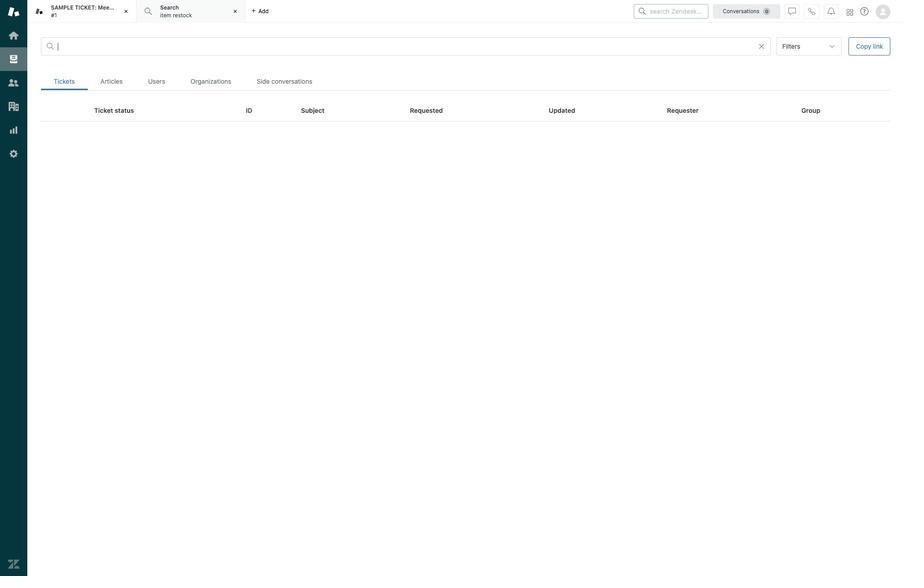 Task type: describe. For each thing, give the bounding box(es) containing it.
reporting image
[[8, 124, 20, 136]]

admin image
[[8, 148, 20, 160]]

get started image
[[8, 30, 20, 41]]

organizations image
[[8, 101, 20, 112]]

notifications image
[[828, 8, 836, 15]]

zendesk products image
[[848, 9, 854, 15]]

get help image
[[861, 7, 869, 15]]



Task type: vqa. For each thing, say whether or not it's contained in the screenshot.
DRAFT MODE image
no



Task type: locate. For each thing, give the bounding box(es) containing it.
close image
[[122, 7, 131, 16], [231, 7, 240, 16]]

main element
[[0, 0, 27, 577]]

Search: text field
[[58, 42, 766, 51]]

tabs tab list
[[27, 0, 672, 23]]

1 horizontal spatial close image
[[231, 7, 240, 16]]

customers image
[[8, 77, 20, 89]]

zendesk image
[[8, 559, 20, 571]]

views image
[[8, 53, 20, 65]]

1 close image from the left
[[122, 7, 131, 16]]

tab
[[27, 0, 137, 23], [137, 0, 246, 23], [41, 72, 98, 90], [98, 72, 156, 90], [156, 72, 209, 90], [209, 72, 286, 90], [286, 72, 367, 90]]

0 horizontal spatial close image
[[122, 7, 131, 16]]

2 close image from the left
[[231, 7, 240, 16]]

tab list
[[41, 72, 891, 91]]

zendesk support image
[[8, 6, 20, 18]]

clear search image
[[759, 43, 766, 50]]

button displays agent's chat status as invisible. image
[[789, 8, 797, 15]]



